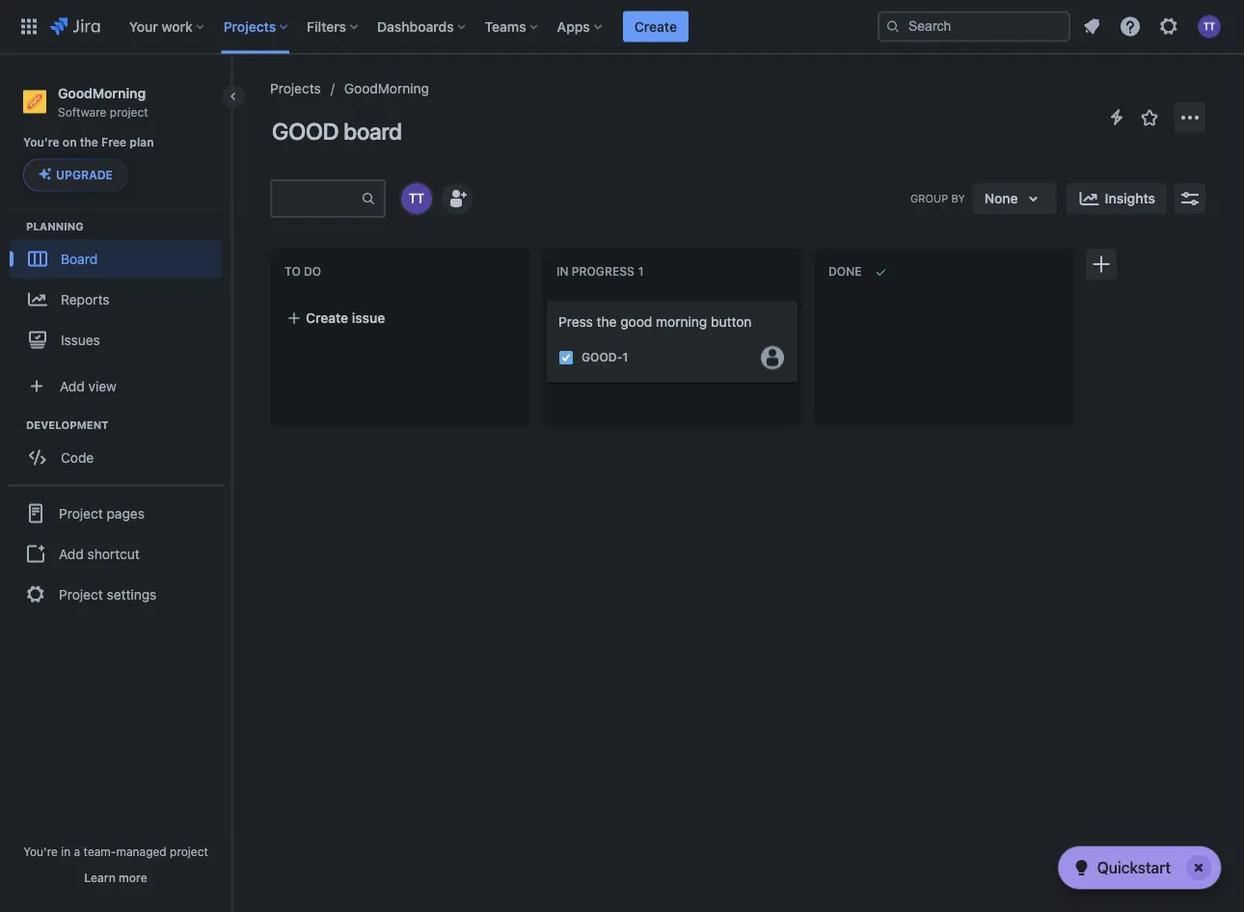 Task type: vqa. For each thing, say whether or not it's contained in the screenshot.
heading
no



Task type: describe. For each thing, give the bounding box(es) containing it.
board
[[61, 251, 98, 267]]

project for project pages
[[59, 505, 103, 521]]

in progress element
[[557, 265, 648, 279]]

project pages
[[59, 505, 145, 521]]

teams button
[[479, 11, 546, 42]]

1
[[623, 351, 628, 364]]

create column image
[[1090, 253, 1113, 276]]

code link
[[10, 438, 222, 477]]

apps
[[557, 18, 590, 34]]

good-1 link
[[582, 349, 628, 366]]

1 vertical spatial project
[[170, 845, 208, 859]]

board
[[344, 118, 402, 145]]

done
[[829, 265, 862, 278]]

group by
[[911, 192, 965, 205]]

more image
[[1179, 106, 1202, 129]]

development image
[[3, 413, 26, 436]]

Search this board text field
[[272, 181, 361, 216]]

group
[[911, 192, 949, 205]]

a
[[74, 845, 80, 859]]

good-
[[582, 351, 623, 364]]

help image
[[1119, 15, 1142, 38]]

morning
[[656, 314, 707, 330]]

good
[[272, 118, 339, 145]]

press the good morning button
[[559, 314, 752, 330]]

project pages link
[[8, 492, 224, 535]]

0 horizontal spatial the
[[80, 136, 98, 149]]

create for create issue
[[306, 310, 348, 326]]

projects button
[[218, 11, 295, 42]]

managed
[[116, 845, 167, 859]]

reports link
[[10, 278, 222, 321]]

team-
[[84, 845, 116, 859]]

you're for you're in a team-managed project
[[23, 845, 58, 859]]

planning image
[[3, 215, 26, 238]]

learn
[[84, 871, 116, 885]]

view
[[88, 378, 117, 394]]

create issue button
[[275, 301, 526, 336]]

project settings
[[59, 587, 157, 602]]

add for add shortcut
[[59, 546, 84, 562]]

create issue image
[[535, 288, 559, 311]]

apps button
[[552, 11, 610, 42]]

free
[[101, 136, 127, 149]]

add people image
[[446, 187, 469, 210]]

in progress
[[557, 265, 635, 278]]

your work button
[[123, 11, 212, 42]]

planning
[[26, 220, 84, 232]]

you're on the free plan
[[23, 136, 154, 149]]

projects link
[[270, 77, 321, 100]]

plan
[[130, 136, 154, 149]]

learn more button
[[84, 870, 147, 886]]

your profile and settings image
[[1198, 15, 1221, 38]]

notifications image
[[1081, 15, 1104, 38]]

reports
[[61, 291, 109, 307]]

do
[[304, 265, 321, 278]]

primary element
[[12, 0, 878, 54]]

button
[[711, 314, 752, 330]]

dashboards button
[[372, 11, 473, 42]]

add view button
[[12, 367, 220, 406]]

projects for projects link
[[270, 81, 321, 96]]

add shortcut button
[[8, 535, 224, 573]]

insights image
[[1078, 187, 1101, 210]]

project inside the goodmorning software project
[[110, 105, 148, 118]]

project for project settings
[[59, 587, 103, 602]]

add shortcut
[[59, 546, 140, 562]]

on
[[63, 136, 77, 149]]

you're for you're on the free plan
[[23, 136, 59, 149]]

code
[[61, 450, 94, 465]]



Task type: locate. For each thing, give the bounding box(es) containing it.
filters
[[307, 18, 346, 34]]

create right apps popup button
[[635, 18, 677, 34]]

learn more
[[84, 871, 147, 885]]

you're in a team-managed project
[[23, 845, 208, 859]]

add for add view
[[60, 378, 85, 394]]

1 horizontal spatial create
[[635, 18, 677, 34]]

goodmorning link
[[344, 77, 429, 100]]

add
[[60, 378, 85, 394], [59, 546, 84, 562]]

issues link
[[10, 321, 222, 359]]

appswitcher icon image
[[17, 15, 41, 38]]

1 vertical spatial add
[[59, 546, 84, 562]]

group
[[8, 485, 224, 622]]

press
[[559, 314, 593, 330]]

add inside 'add view' popup button
[[60, 378, 85, 394]]

1 vertical spatial the
[[597, 314, 617, 330]]

automations menu button icon image
[[1106, 106, 1129, 129]]

the right on
[[80, 136, 98, 149]]

upgrade button
[[24, 160, 127, 190]]

more
[[119, 871, 147, 885]]

1 vertical spatial you're
[[23, 845, 58, 859]]

add left the shortcut
[[59, 546, 84, 562]]

project right managed
[[170, 845, 208, 859]]

1 horizontal spatial the
[[597, 314, 617, 330]]

to do
[[285, 265, 321, 278]]

check image
[[1071, 857, 1094, 880]]

to
[[285, 265, 301, 278]]

banner
[[0, 0, 1245, 54]]

insights button
[[1067, 183, 1167, 214]]

development group
[[10, 417, 231, 483]]

good-1
[[582, 351, 628, 364]]

teams
[[485, 18, 526, 34]]

pages
[[107, 505, 145, 521]]

good
[[621, 314, 652, 330]]

add left view
[[60, 378, 85, 394]]

your work
[[129, 18, 193, 34]]

in
[[557, 265, 569, 278]]

1 you're from the top
[[23, 136, 59, 149]]

Search field
[[878, 11, 1071, 42]]

the
[[80, 136, 98, 149], [597, 314, 617, 330]]

quickstart button
[[1059, 847, 1221, 890]]

create for create
[[635, 18, 677, 34]]

add view
[[60, 378, 117, 394]]

settings
[[107, 587, 157, 602]]

0 horizontal spatial project
[[110, 105, 148, 118]]

projects inside popup button
[[224, 18, 276, 34]]

you're left in
[[23, 845, 58, 859]]

filters button
[[301, 11, 366, 42]]

create
[[635, 18, 677, 34], [306, 310, 348, 326]]

1 vertical spatial project
[[59, 587, 103, 602]]

goodmorning for goodmorning
[[344, 81, 429, 96]]

shortcut
[[87, 546, 140, 562]]

search image
[[886, 19, 901, 34]]

your
[[129, 18, 158, 34]]

issue
[[352, 310, 385, 326]]

0 vertical spatial add
[[60, 378, 85, 394]]

create button
[[623, 11, 689, 42]]

goodmorning
[[344, 81, 429, 96], [58, 85, 146, 101]]

0 vertical spatial create
[[635, 18, 677, 34]]

0 vertical spatial project
[[110, 105, 148, 118]]

1 vertical spatial create
[[306, 310, 348, 326]]

1 project from the top
[[59, 505, 103, 521]]

project up plan
[[110, 105, 148, 118]]

jira image
[[50, 15, 100, 38], [50, 15, 100, 38]]

goodmorning up software
[[58, 85, 146, 101]]

projects
[[224, 18, 276, 34], [270, 81, 321, 96]]

development
[[26, 419, 109, 431]]

quickstart
[[1098, 859, 1171, 877]]

upgrade
[[56, 168, 113, 182]]

2 project from the top
[[59, 587, 103, 602]]

work
[[162, 18, 193, 34]]

projects for projects popup button on the top left
[[224, 18, 276, 34]]

view settings image
[[1179, 187, 1202, 210]]

progress
[[572, 265, 635, 278]]

project down add shortcut
[[59, 587, 103, 602]]

create inside primary element
[[635, 18, 677, 34]]

insights
[[1105, 191, 1156, 206]]

0 horizontal spatial create
[[306, 310, 348, 326]]

the left the good
[[597, 314, 617, 330]]

0 vertical spatial project
[[59, 505, 103, 521]]

dashboards
[[377, 18, 454, 34]]

banner containing your work
[[0, 0, 1245, 54]]

in
[[61, 845, 71, 859]]

0 vertical spatial you're
[[23, 136, 59, 149]]

planning group
[[10, 218, 231, 365]]

add inside add shortcut button
[[59, 546, 84, 562]]

star good board image
[[1138, 106, 1162, 129]]

board link
[[10, 240, 222, 278]]

0 horizontal spatial goodmorning
[[58, 85, 146, 101]]

none
[[985, 191, 1018, 206]]

by
[[952, 192, 965, 205]]

you're left on
[[23, 136, 59, 149]]

1 horizontal spatial goodmorning
[[344, 81, 429, 96]]

goodmorning for goodmorning software project
[[58, 85, 146, 101]]

0 vertical spatial the
[[80, 136, 98, 149]]

create left issue at the left
[[306, 310, 348, 326]]

1 horizontal spatial project
[[170, 845, 208, 859]]

goodmorning inside the goodmorning software project
[[58, 85, 146, 101]]

terry turtle image
[[401, 183, 432, 214]]

create issue
[[306, 310, 385, 326]]

none button
[[973, 183, 1057, 214]]

good board
[[272, 118, 402, 145]]

goodmorning up board
[[344, 81, 429, 96]]

goodmorning software project
[[58, 85, 148, 118]]

2 you're from the top
[[23, 845, 58, 859]]

1 vertical spatial projects
[[270, 81, 321, 96]]

projects right work
[[224, 18, 276, 34]]

projects up good
[[270, 81, 321, 96]]

settings image
[[1158, 15, 1181, 38]]

project
[[110, 105, 148, 118], [170, 845, 208, 859]]

project
[[59, 505, 103, 521], [59, 587, 103, 602]]

project up add shortcut
[[59, 505, 103, 521]]

0 vertical spatial projects
[[224, 18, 276, 34]]

group containing project pages
[[8, 485, 224, 622]]

you're
[[23, 136, 59, 149], [23, 845, 58, 859]]

issues
[[61, 332, 100, 348]]

software
[[58, 105, 107, 118]]

unassigned image
[[761, 346, 784, 369]]

task image
[[559, 350, 574, 365]]

dismiss quickstart image
[[1184, 853, 1215, 884]]

project settings link
[[8, 573, 224, 616]]



